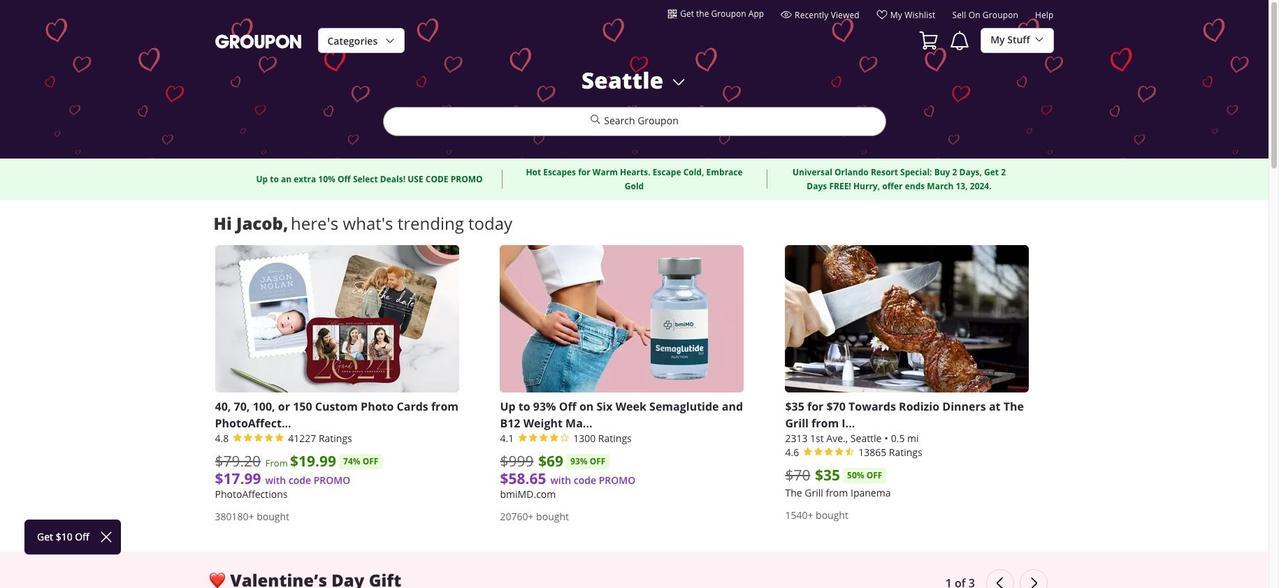 Task type: locate. For each thing, give the bounding box(es) containing it.
1 search groupon search field from the top
[[383, 68, 886, 159]]

groupon image
[[215, 33, 301, 49]]

notifications inbox image
[[949, 29, 971, 52]]

Search Groupon search field
[[383, 68, 886, 159], [383, 107, 886, 136]]

2 search groupon search field from the top
[[383, 107, 886, 136]]



Task type: vqa. For each thing, say whether or not it's contained in the screenshot.
NOTIFICATIONS INBOX 'icon'
yes



